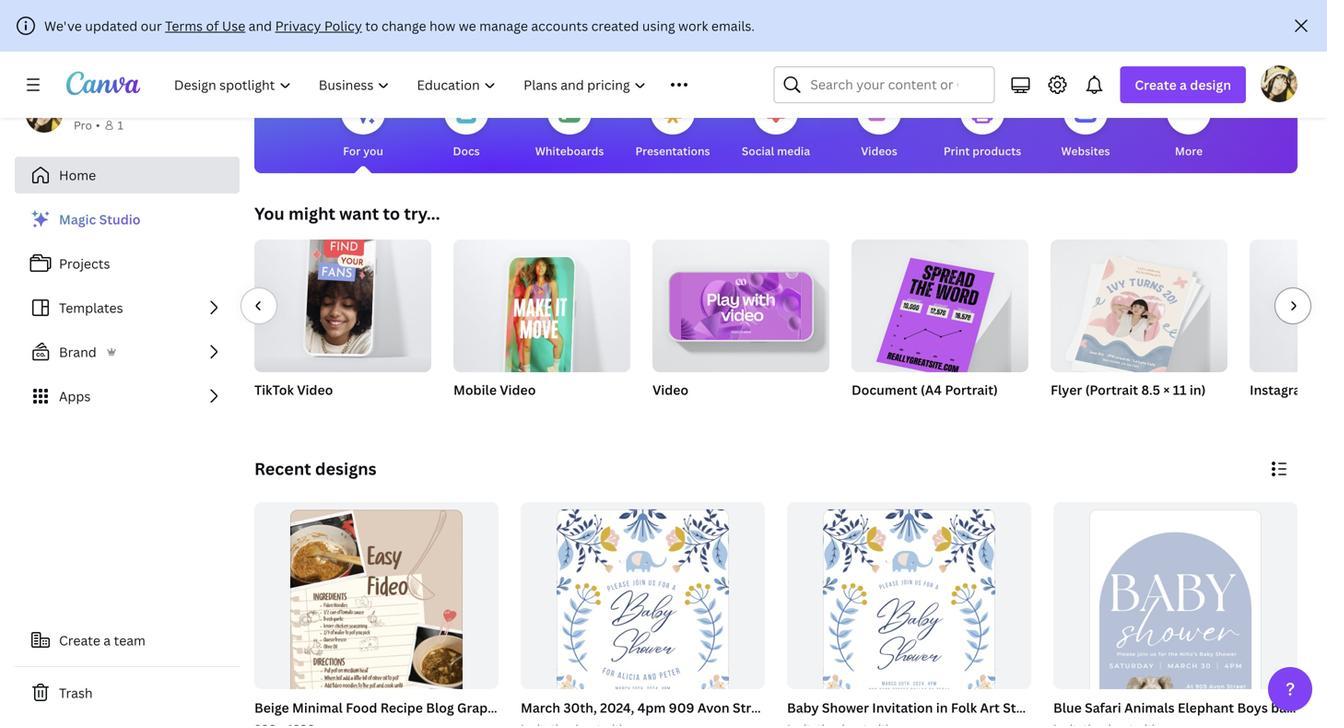Task type: locate. For each thing, give the bounding box(es) containing it.
blue safari animals elephant boys baby shower invite group
[[1050, 502, 1328, 726]]

0 horizontal spatial create
[[59, 632, 100, 649]]

document
[[852, 381, 918, 399]]

1
[[118, 118, 123, 133]]

you might want to try...
[[254, 202, 440, 225]]

top level navigation element
[[162, 66, 730, 103], [162, 66, 730, 103]]

beige
[[254, 699, 289, 717]]

safari
[[1085, 699, 1122, 717]]

create for create a team
[[59, 632, 100, 649]]

change
[[382, 17, 426, 35]]

social
[[742, 143, 775, 159]]

1 vertical spatial create
[[59, 632, 100, 649]]

create left team
[[59, 632, 100, 649]]

baby shower invitation in folk art style
[[787, 699, 1035, 717]]

for you
[[343, 143, 383, 159]]

designs
[[315, 458, 377, 480]]

a inside dropdown button
[[1180, 76, 1187, 94]]

0 horizontal spatial video
[[297, 381, 333, 399]]

flyer (portrait 8.5 × 11 in)
[[1051, 381, 1206, 399]]

list
[[15, 201, 240, 415]]

blog
[[426, 699, 454, 717]]

we've
[[44, 17, 82, 35]]

social media
[[742, 143, 810, 159]]

we
[[459, 17, 476, 35]]

create a team
[[59, 632, 146, 649]]

march 30th, 2024, 4pm 909 avon street dallas tx 75211
[[521, 699, 871, 717]]

to left try...
[[383, 202, 400, 225]]

create a team button
[[15, 622, 240, 659]]

11
[[1173, 381, 1187, 399]]

0 vertical spatial a
[[1180, 76, 1187, 94]]

magic studio link
[[15, 201, 240, 238]]

home
[[59, 166, 96, 184]]

1 vertical spatial to
[[383, 202, 400, 225]]

terms of use link
[[165, 17, 245, 35]]

print products
[[944, 143, 1022, 159]]

home link
[[15, 157, 240, 194]]

75211
[[836, 699, 871, 717]]

terms
[[165, 17, 203, 35]]

0 vertical spatial to
[[365, 17, 378, 35]]

(portrait
[[1086, 381, 1139, 399]]

you
[[363, 143, 383, 159]]

tx
[[817, 699, 833, 717]]

group
[[254, 229, 431, 372], [454, 232, 631, 383], [653, 232, 830, 372], [852, 232, 1029, 380], [1051, 232, 1228, 378], [1250, 240, 1328, 372], [254, 502, 499, 726], [521, 502, 765, 726], [787, 502, 1032, 726], [1054, 502, 1298, 726]]

trash link
[[15, 675, 240, 712]]

3 video from the left
[[653, 381, 689, 399]]

updated
[[85, 17, 138, 35]]

video for mobile video
[[500, 381, 536, 399]]

2 video from the left
[[500, 381, 536, 399]]

8.5
[[1142, 381, 1161, 399]]

projects link
[[15, 245, 240, 282]]

apps link
[[15, 378, 240, 415]]

1 horizontal spatial video
[[500, 381, 536, 399]]

websites button
[[1062, 77, 1110, 173]]

media
[[777, 143, 810, 159]]

in)
[[1190, 381, 1206, 399]]

1 horizontal spatial a
[[1180, 76, 1187, 94]]

minimal
[[292, 699, 343, 717]]

more
[[1175, 143, 1203, 159]]

stephanie aranda image
[[1261, 65, 1298, 102]]

policy
[[324, 17, 362, 35]]

909
[[669, 699, 695, 717]]

0 vertical spatial create
[[1135, 76, 1177, 94]]

2 horizontal spatial video
[[653, 381, 689, 399]]

create inside create a design dropdown button
[[1135, 76, 1177, 94]]

video inside the tiktok video group
[[297, 381, 333, 399]]

create left design
[[1135, 76, 1177, 94]]

accounts
[[531, 17, 588, 35]]

docs button
[[444, 77, 489, 173]]

to right policy
[[365, 17, 378, 35]]

to
[[365, 17, 378, 35], [383, 202, 400, 225]]

baby
[[787, 699, 819, 717]]

1 vertical spatial a
[[104, 632, 111, 649]]

0 horizontal spatial a
[[104, 632, 111, 649]]

graphic
[[457, 699, 507, 717]]

websites
[[1062, 143, 1110, 159]]

a
[[1180, 76, 1187, 94], [104, 632, 111, 649]]

1 video from the left
[[297, 381, 333, 399]]

blue safari animals elephant boys baby sho button
[[1054, 697, 1328, 720]]

a left design
[[1180, 76, 1187, 94]]

baby shower invitation in folk art style group
[[784, 502, 1035, 726]]

created
[[592, 17, 639, 35]]

work
[[679, 17, 708, 35]]

create a design button
[[1120, 66, 1246, 103]]

emails.
[[712, 17, 755, 35]]

recent designs
[[254, 458, 377, 480]]

video inside mobile video group
[[500, 381, 536, 399]]

beige minimal food recipe blog graphic
[[254, 699, 510, 717]]

re
[[1316, 381, 1328, 399]]

create for create a design
[[1135, 76, 1177, 94]]

want
[[339, 202, 379, 225]]

1 horizontal spatial create
[[1135, 76, 1177, 94]]

a inside button
[[104, 632, 111, 649]]

elephant
[[1178, 699, 1235, 717]]

30th,
[[564, 699, 597, 717]]

None search field
[[774, 66, 995, 103]]

print products button
[[944, 77, 1022, 173]]

studio
[[99, 211, 141, 228]]

social media button
[[742, 77, 810, 173]]

a left team
[[104, 632, 111, 649]]

flyer
[[1051, 381, 1083, 399]]

manage
[[479, 17, 528, 35]]

whiteboards button
[[535, 77, 604, 173]]

march 30th, 2024, 4pm 909 avon street dallas tx 75211 group
[[517, 502, 871, 726]]

create inside 'create a team' button
[[59, 632, 100, 649]]

Search search field
[[811, 67, 958, 102]]



Task type: describe. For each thing, give the bounding box(es) containing it.
mobile video group
[[454, 232, 631, 422]]

art
[[980, 699, 1000, 717]]

portrait)
[[945, 381, 998, 399]]

video inside video group
[[653, 381, 689, 399]]

boys
[[1238, 699, 1268, 717]]

video for tiktok video
[[297, 381, 333, 399]]

templates link
[[15, 289, 240, 326]]

recent
[[254, 458, 311, 480]]

recipe
[[380, 699, 423, 717]]

animals
[[1125, 699, 1175, 717]]

magic
[[59, 211, 96, 228]]

baby
[[1271, 699, 1303, 717]]

presentations
[[636, 143, 710, 159]]

our
[[141, 17, 162, 35]]

street
[[733, 699, 772, 717]]

instagram
[[1250, 381, 1313, 399]]

baby shower invitation in folk art style button
[[787, 697, 1035, 720]]

using
[[642, 17, 675, 35]]

try...
[[404, 202, 440, 225]]

0 horizontal spatial to
[[365, 17, 378, 35]]

beige minimal food recipe blog graphic button
[[254, 697, 510, 720]]

for
[[343, 143, 361, 159]]

1 horizontal spatial to
[[383, 202, 400, 225]]

and
[[249, 17, 272, 35]]

use
[[222, 17, 245, 35]]

pro
[[74, 118, 92, 133]]

team
[[114, 632, 146, 649]]

shower
[[822, 699, 869, 717]]

tiktok video group
[[254, 229, 431, 422]]

invitation
[[872, 699, 933, 717]]

you
[[254, 202, 285, 225]]

instagram reel group
[[1250, 240, 1328, 422]]

style
[[1003, 699, 1035, 717]]

document (a4 portrait) group
[[852, 232, 1029, 422]]

list containing magic studio
[[15, 201, 240, 415]]

products
[[973, 143, 1022, 159]]

document (a4 portrait)
[[852, 381, 998, 399]]

beige minimal food recipe blog graphic group
[[251, 502, 510, 726]]

flyer (portrait 8.5 × 11 in) group
[[1051, 232, 1228, 422]]

(a4
[[921, 381, 942, 399]]

blue
[[1054, 699, 1082, 717]]

a for team
[[104, 632, 111, 649]]

video group
[[653, 232, 830, 422]]

march
[[521, 699, 560, 717]]

of
[[206, 17, 219, 35]]

4pm
[[638, 699, 666, 717]]

presentations button
[[636, 77, 710, 173]]

print
[[944, 143, 970, 159]]

sho
[[1306, 699, 1328, 717]]

templates
[[59, 299, 123, 317]]

2024,
[[600, 699, 635, 717]]

how
[[430, 17, 456, 35]]

more button
[[1167, 77, 1211, 173]]

tiktok video
[[254, 381, 333, 399]]

pro •
[[74, 118, 100, 133]]

privacy policy link
[[275, 17, 362, 35]]

mobile video
[[454, 381, 536, 399]]

docs
[[453, 143, 480, 159]]

videos button
[[857, 77, 902, 173]]

a for design
[[1180, 76, 1187, 94]]

might
[[289, 202, 335, 225]]

•
[[96, 118, 100, 133]]

privacy
[[275, 17, 321, 35]]

create a design
[[1135, 76, 1232, 94]]

magic studio
[[59, 211, 141, 228]]

folk
[[951, 699, 977, 717]]

brand
[[59, 343, 97, 361]]

dallas
[[775, 699, 814, 717]]

avon
[[698, 699, 730, 717]]

brand link
[[15, 334, 240, 371]]

march 30th, 2024, 4pm 909 avon street dallas tx 75211 button
[[521, 697, 871, 720]]

instagram re
[[1250, 381, 1328, 399]]

×
[[1164, 381, 1170, 399]]

blue safari animals elephant boys baby sho
[[1054, 699, 1328, 717]]

in
[[936, 699, 948, 717]]

mobile
[[454, 381, 497, 399]]

apps
[[59, 388, 91, 405]]

projects
[[59, 255, 110, 272]]

whiteboards
[[535, 143, 604, 159]]



Task type: vqa. For each thing, say whether or not it's contained in the screenshot.
IMPOSSIBLE
no



